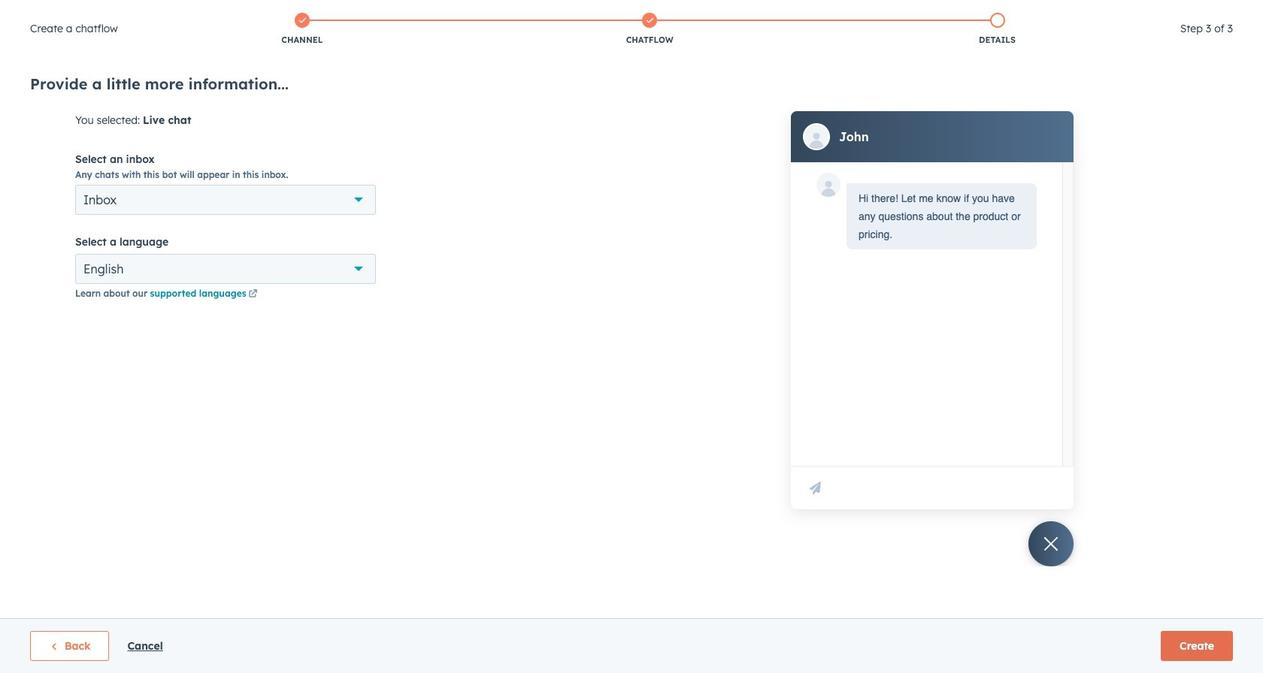 Task type: vqa. For each thing, say whether or not it's contained in the screenshot.
CHANNEL completed list item
yes



Task type: locate. For each thing, give the bounding box(es) containing it.
menu item
[[1004, 0, 1031, 24], [1145, 0, 1246, 24]]

0 horizontal spatial menu item
[[1004, 0, 1031, 24]]

1 horizontal spatial menu item
[[1145, 0, 1246, 24]]

list
[[128, 10, 1172, 49]]

agent says: hi there! let me know if you have any questions about the product or pricing. element
[[859, 190, 1025, 244]]

menu
[[932, 0, 1246, 24]]

2 menu item from the left
[[1145, 0, 1246, 24]]

link opens in a new window image
[[249, 288, 258, 302], [249, 290, 258, 299]]



Task type: describe. For each thing, give the bounding box(es) containing it.
1 menu item from the left
[[1004, 0, 1031, 24]]

2 link opens in a new window image from the top
[[249, 290, 258, 299]]

channel completed list item
[[128, 10, 476, 49]]

Search HubSpot search field
[[1041, 32, 1211, 57]]

details list item
[[824, 10, 1172, 49]]

1 link opens in a new window image from the top
[[249, 288, 258, 302]]

chatflow completed list item
[[476, 10, 824, 49]]



